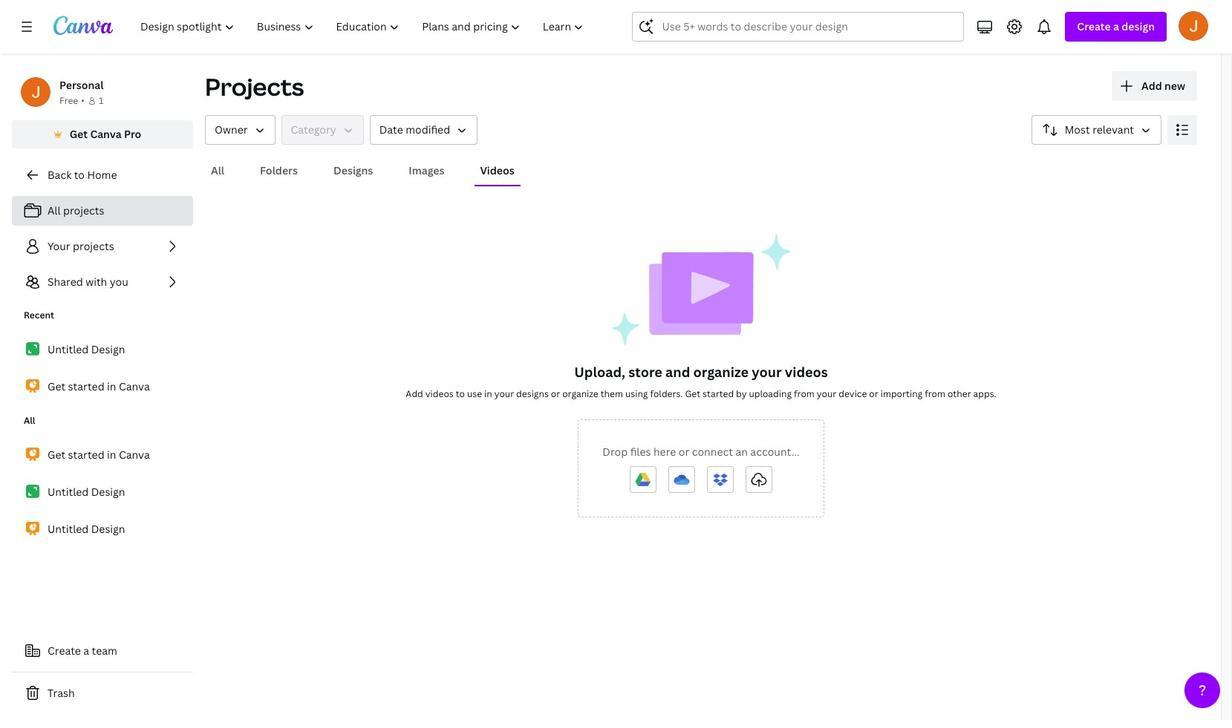 Task type: locate. For each thing, give the bounding box(es) containing it.
upload,
[[574, 363, 625, 381]]

pro
[[124, 127, 141, 141]]

a inside button
[[83, 644, 89, 658]]

all inside all projects link
[[48, 203, 61, 218]]

an
[[736, 445, 748, 459]]

1 list from the top
[[12, 196, 193, 297]]

1 get started in canva from the top
[[48, 379, 150, 394]]

0 vertical spatial design
[[91, 342, 125, 356]]

add new
[[1141, 79, 1185, 93]]

and
[[665, 363, 690, 381]]

2 untitled design link from the top
[[12, 477, 193, 508]]

a left design
[[1113, 19, 1119, 33]]

Owner button
[[205, 115, 275, 145]]

create inside dropdown button
[[1077, 19, 1111, 33]]

create
[[1077, 19, 1111, 33], [48, 644, 81, 658]]

them
[[601, 388, 623, 400]]

None search field
[[632, 12, 964, 42]]

images
[[409, 163, 444, 177]]

1 vertical spatial canva
[[119, 379, 150, 394]]

connect
[[692, 445, 733, 459]]

2 vertical spatial untitled
[[48, 522, 89, 536]]

projects
[[63, 203, 104, 218], [73, 239, 114, 253]]

from
[[794, 388, 815, 400], [925, 388, 945, 400]]

0 vertical spatial canva
[[90, 127, 122, 141]]

using
[[625, 388, 648, 400]]

apps.
[[973, 388, 996, 400]]

relevant
[[1093, 123, 1134, 137]]

list
[[12, 196, 193, 297], [12, 334, 193, 403], [12, 440, 193, 545]]

2 vertical spatial list
[[12, 440, 193, 545]]

a for team
[[83, 644, 89, 658]]

create left design
[[1077, 19, 1111, 33]]

create left team
[[48, 644, 81, 658]]

0 horizontal spatial add
[[406, 388, 423, 400]]

0 vertical spatial a
[[1113, 19, 1119, 33]]

projects down back to home
[[63, 203, 104, 218]]

get started in canva
[[48, 379, 150, 394], [48, 448, 150, 462]]

0 vertical spatial untitled
[[48, 342, 89, 356]]

canva inside button
[[90, 127, 122, 141]]

back
[[48, 168, 71, 182]]

1 horizontal spatial or
[[679, 445, 689, 459]]

design
[[1122, 19, 1155, 33]]

2 design from the top
[[91, 485, 125, 499]]

in inside "upload, store and organize your videos add videos to use in your designs or organize them using folders. get started by uploading from your device or importing from other apps."
[[484, 388, 492, 400]]

1 vertical spatial get started in canva link
[[12, 440, 193, 471]]

projects for your projects
[[73, 239, 114, 253]]

1 vertical spatial get started in canva
[[48, 448, 150, 462]]

create a design button
[[1065, 12, 1167, 42]]

here
[[653, 445, 676, 459]]

1 vertical spatial add
[[406, 388, 423, 400]]

1 vertical spatial to
[[456, 388, 465, 400]]

1 vertical spatial untitled
[[48, 485, 89, 499]]

designs
[[516, 388, 549, 400]]

importing
[[881, 388, 923, 400]]

design
[[91, 342, 125, 356], [91, 485, 125, 499], [91, 522, 125, 536]]

0 horizontal spatial or
[[551, 388, 560, 400]]

2 get started in canva link from the top
[[12, 440, 193, 471]]

videos button
[[474, 157, 520, 185]]

3 untitled from the top
[[48, 522, 89, 536]]

you
[[110, 275, 128, 289]]

a for design
[[1113, 19, 1119, 33]]

untitled
[[48, 342, 89, 356], [48, 485, 89, 499], [48, 522, 89, 536]]

all for all projects
[[48, 203, 61, 218]]

trash link
[[12, 679, 193, 708]]

0 horizontal spatial a
[[83, 644, 89, 658]]

create inside button
[[48, 644, 81, 658]]

0 horizontal spatial to
[[74, 168, 85, 182]]

add
[[1141, 79, 1162, 93], [406, 388, 423, 400]]

or right the here
[[679, 445, 689, 459]]

shared
[[48, 275, 83, 289]]

0 vertical spatial projects
[[63, 203, 104, 218]]

0 vertical spatial add
[[1141, 79, 1162, 93]]

organize down upload,
[[562, 388, 598, 400]]

your left designs
[[494, 388, 514, 400]]

1 vertical spatial untitled design
[[48, 485, 125, 499]]

from left other
[[925, 388, 945, 400]]

or right device on the bottom right of page
[[869, 388, 878, 400]]

trash
[[48, 686, 75, 700]]

your
[[48, 239, 70, 253]]

by
[[736, 388, 747, 400]]

your projects
[[48, 239, 114, 253]]

folders
[[260, 163, 298, 177]]

1
[[99, 94, 103, 107]]

0 vertical spatial get started in canva
[[48, 379, 150, 394]]

add left new
[[1141, 79, 1162, 93]]

1 design from the top
[[91, 342, 125, 356]]

0 vertical spatial untitled design link
[[12, 334, 193, 365]]

date modified
[[379, 123, 450, 137]]

0 vertical spatial create
[[1077, 19, 1111, 33]]

from right the uploading
[[794, 388, 815, 400]]

0 horizontal spatial from
[[794, 388, 815, 400]]

jeremy miller image
[[1179, 11, 1208, 41]]

0 vertical spatial organize
[[693, 363, 749, 381]]

1 vertical spatial videos
[[425, 388, 454, 400]]

1 vertical spatial all
[[48, 203, 61, 218]]

all projects link
[[12, 196, 193, 226]]

or right designs
[[551, 388, 560, 400]]

0 horizontal spatial all
[[24, 414, 35, 427]]

0 vertical spatial list
[[12, 196, 193, 297]]

list containing get started in canva
[[12, 440, 193, 545]]

1 vertical spatial create
[[48, 644, 81, 658]]

a
[[1113, 19, 1119, 33], [83, 644, 89, 658]]

get canva pro
[[70, 127, 141, 141]]

0 horizontal spatial organize
[[562, 388, 598, 400]]

modified
[[406, 123, 450, 137]]

projects for all projects
[[63, 203, 104, 218]]

add inside dropdown button
[[1141, 79, 1162, 93]]

0 vertical spatial all
[[211, 163, 224, 177]]

videos
[[785, 363, 828, 381], [425, 388, 454, 400]]

owner
[[215, 123, 248, 137]]

canva
[[90, 127, 122, 141], [119, 379, 150, 394], [119, 448, 150, 462]]

started
[[68, 379, 104, 394], [703, 388, 734, 400], [68, 448, 104, 462]]

1 from from the left
[[794, 388, 815, 400]]

2 horizontal spatial all
[[211, 163, 224, 177]]

your up the uploading
[[752, 363, 782, 381]]

new
[[1164, 79, 1185, 93]]

projects right your
[[73, 239, 114, 253]]

get canva pro button
[[12, 120, 193, 149]]

organize up by
[[693, 363, 749, 381]]

3 design from the top
[[91, 522, 125, 536]]

2 horizontal spatial or
[[869, 388, 878, 400]]

Category button
[[281, 115, 364, 145]]

1 vertical spatial list
[[12, 334, 193, 403]]

2 vertical spatial canva
[[119, 448, 150, 462]]

in
[[107, 379, 116, 394], [484, 388, 492, 400], [107, 448, 116, 462]]

1 vertical spatial a
[[83, 644, 89, 658]]

1 horizontal spatial videos
[[785, 363, 828, 381]]

all button
[[205, 157, 230, 185]]

2 from from the left
[[925, 388, 945, 400]]

1 vertical spatial design
[[91, 485, 125, 499]]

untitled design link
[[12, 334, 193, 365], [12, 477, 193, 508], [12, 514, 193, 545]]

1 horizontal spatial all
[[48, 203, 61, 218]]

2 get started in canva from the top
[[48, 448, 150, 462]]

all
[[211, 163, 224, 177], [48, 203, 61, 218], [24, 414, 35, 427]]

create for create a design
[[1077, 19, 1111, 33]]

videos up the uploading
[[785, 363, 828, 381]]

3 list from the top
[[12, 440, 193, 545]]

to right back
[[74, 168, 85, 182]]

2 horizontal spatial your
[[817, 388, 836, 400]]

add left use
[[406, 388, 423, 400]]

organize
[[693, 363, 749, 381], [562, 388, 598, 400]]

1 vertical spatial projects
[[73, 239, 114, 253]]

all inside "all" button
[[211, 163, 224, 177]]

1 horizontal spatial from
[[925, 388, 945, 400]]

1 horizontal spatial a
[[1113, 19, 1119, 33]]

to
[[74, 168, 85, 182], [456, 388, 465, 400]]

videos left use
[[425, 388, 454, 400]]

2 list from the top
[[12, 334, 193, 403]]

your
[[752, 363, 782, 381], [494, 388, 514, 400], [817, 388, 836, 400]]

1 vertical spatial untitled design link
[[12, 477, 193, 508]]

create a design
[[1077, 19, 1155, 33]]

0 horizontal spatial your
[[494, 388, 514, 400]]

your left device on the bottom right of page
[[817, 388, 836, 400]]

back to home
[[48, 168, 117, 182]]

1 horizontal spatial to
[[456, 388, 465, 400]]

1 horizontal spatial add
[[1141, 79, 1162, 93]]

add new button
[[1112, 71, 1197, 101]]

files
[[630, 445, 651, 459]]

get started in canva link
[[12, 371, 193, 403], [12, 440, 193, 471]]

to left use
[[456, 388, 465, 400]]

untitled design
[[48, 342, 125, 356], [48, 485, 125, 499], [48, 522, 125, 536]]

0 horizontal spatial create
[[48, 644, 81, 658]]

projects
[[205, 71, 304, 102]]

2 vertical spatial design
[[91, 522, 125, 536]]

most
[[1065, 123, 1090, 137]]

or
[[551, 388, 560, 400], [869, 388, 878, 400], [679, 445, 689, 459]]

get inside "upload, store and organize your videos add videos to use in your designs or organize them using folders. get started by uploading from your device or importing from other apps."
[[685, 388, 700, 400]]

account...
[[750, 445, 800, 459]]

recent
[[24, 309, 54, 322]]

2 vertical spatial untitled design
[[48, 522, 125, 536]]

0 vertical spatial get started in canva link
[[12, 371, 193, 403]]

drop
[[603, 445, 628, 459]]

0 vertical spatial untitled design
[[48, 342, 125, 356]]

a inside dropdown button
[[1113, 19, 1119, 33]]

2 vertical spatial untitled design link
[[12, 514, 193, 545]]

1 horizontal spatial create
[[1077, 19, 1111, 33]]

get
[[70, 127, 88, 141], [48, 379, 65, 394], [685, 388, 700, 400], [48, 448, 65, 462]]

get inside button
[[70, 127, 88, 141]]

all projects
[[48, 203, 104, 218]]

a left team
[[83, 644, 89, 658]]



Task type: vqa. For each thing, say whether or not it's contained in the screenshot.
the topmost Design
yes



Task type: describe. For each thing, give the bounding box(es) containing it.
uploading
[[749, 388, 792, 400]]

folders button
[[254, 157, 304, 185]]

store
[[629, 363, 662, 381]]

3 untitled design link from the top
[[12, 514, 193, 545]]

add inside "upload, store and organize your videos add videos to use in your designs or organize them using folders. get started by uploading from your device or importing from other apps."
[[406, 388, 423, 400]]

list containing untitled design
[[12, 334, 193, 403]]

designs
[[333, 163, 373, 177]]

0 vertical spatial videos
[[785, 363, 828, 381]]

images button
[[403, 157, 450, 185]]

upload, store and organize your videos add videos to use in your designs or organize them using folders. get started by uploading from your device or importing from other apps.
[[406, 363, 996, 400]]

create for create a team
[[48, 644, 81, 658]]

free •
[[59, 94, 85, 107]]

Date modified button
[[370, 115, 478, 145]]

personal
[[59, 78, 104, 92]]

1 untitled design from the top
[[48, 342, 125, 356]]

2 untitled from the top
[[48, 485, 89, 499]]

create a team button
[[12, 636, 193, 666]]

0 horizontal spatial videos
[[425, 388, 454, 400]]

with
[[86, 275, 107, 289]]

2 vertical spatial all
[[24, 414, 35, 427]]

all for "all" button
[[211, 163, 224, 177]]

Search search field
[[662, 13, 935, 41]]

date
[[379, 123, 403, 137]]

1 untitled from the top
[[48, 342, 89, 356]]

1 vertical spatial organize
[[562, 388, 598, 400]]

team
[[92, 644, 117, 658]]

category
[[291, 123, 336, 137]]

create a team
[[48, 644, 117, 658]]

3 untitled design from the top
[[48, 522, 125, 536]]

device
[[839, 388, 867, 400]]

Sort by button
[[1031, 115, 1162, 145]]

list containing all projects
[[12, 196, 193, 297]]

drop files here or connect an account...
[[603, 445, 800, 459]]

designs button
[[328, 157, 379, 185]]

1 untitled design link from the top
[[12, 334, 193, 365]]

your projects link
[[12, 232, 193, 261]]

top level navigation element
[[131, 12, 597, 42]]

home
[[87, 168, 117, 182]]

shared with you
[[48, 275, 128, 289]]

videos
[[480, 163, 514, 177]]

free
[[59, 94, 78, 107]]

1 get started in canva link from the top
[[12, 371, 193, 403]]

other
[[948, 388, 971, 400]]

1 horizontal spatial your
[[752, 363, 782, 381]]

to inside "upload, store and organize your videos add videos to use in your designs or organize them using folders. get started by uploading from your device or importing from other apps."
[[456, 388, 465, 400]]

folders.
[[650, 388, 683, 400]]

•
[[81, 94, 85, 107]]

use
[[467, 388, 482, 400]]

1 horizontal spatial organize
[[693, 363, 749, 381]]

shared with you link
[[12, 267, 193, 297]]

most relevant
[[1065, 123, 1134, 137]]

started inside "upload, store and organize your videos add videos to use in your designs or organize them using folders. get started by uploading from your device or importing from other apps."
[[703, 388, 734, 400]]

0 vertical spatial to
[[74, 168, 85, 182]]

back to home link
[[12, 160, 193, 190]]

2 untitled design from the top
[[48, 485, 125, 499]]



